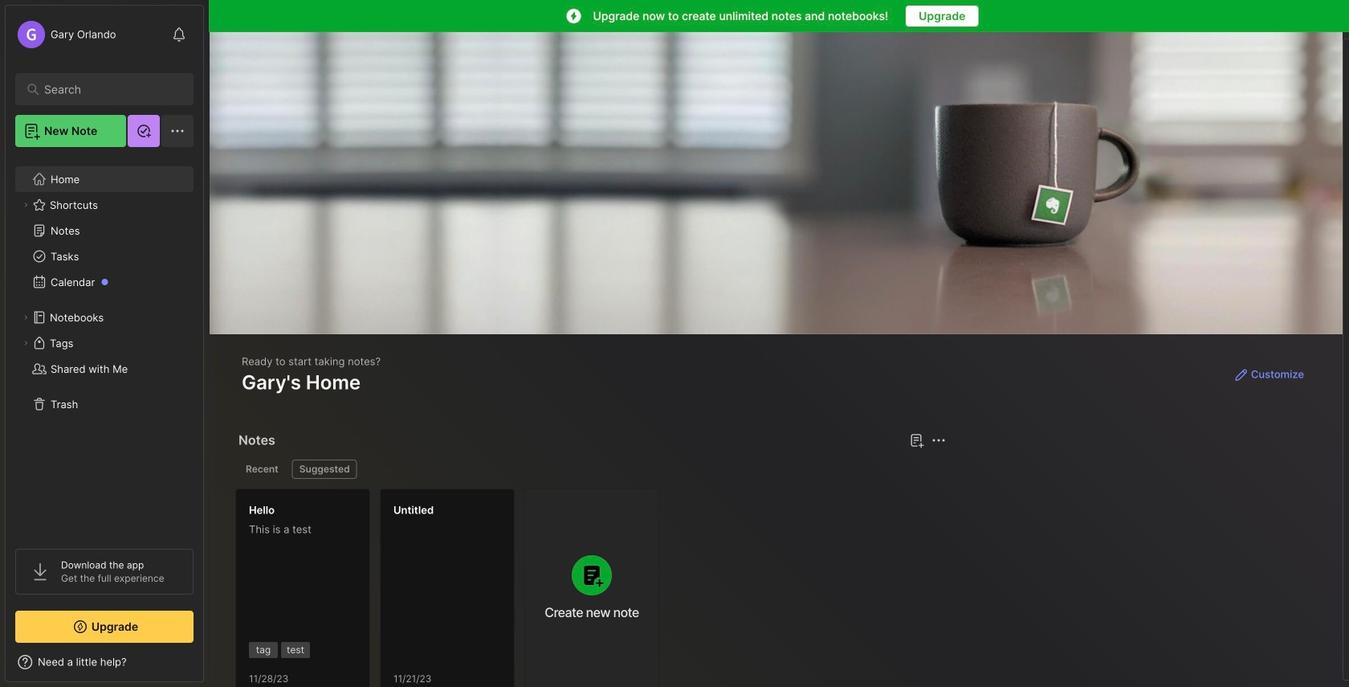 Task type: describe. For each thing, give the bounding box(es) containing it.
main element
[[0, 0, 209, 687]]

1 tab from the left
[[239, 460, 286, 479]]

expand notebooks image
[[21, 313, 31, 322]]

expand tags image
[[21, 338, 31, 348]]

Search text field
[[44, 82, 172, 97]]

tree inside main 'element'
[[6, 157, 203, 534]]

none search field inside main 'element'
[[44, 80, 172, 99]]

More actions field
[[928, 429, 951, 452]]



Task type: vqa. For each thing, say whether or not it's contained in the screenshot.
Expand Notebooks icon
yes



Task type: locate. For each thing, give the bounding box(es) containing it.
click to collapse image
[[203, 657, 215, 677]]

1 horizontal spatial tab
[[292, 460, 357, 479]]

more actions image
[[930, 431, 949, 450]]

WHAT'S NEW field
[[6, 649, 203, 675]]

2 tab from the left
[[292, 460, 357, 479]]

Account field
[[15, 18, 116, 51]]

tree
[[6, 157, 203, 534]]

0 horizontal spatial tab
[[239, 460, 286, 479]]

tab
[[239, 460, 286, 479], [292, 460, 357, 479]]

row group
[[235, 489, 669, 687]]

None search field
[[44, 80, 172, 99]]

tab list
[[239, 460, 944, 479]]



